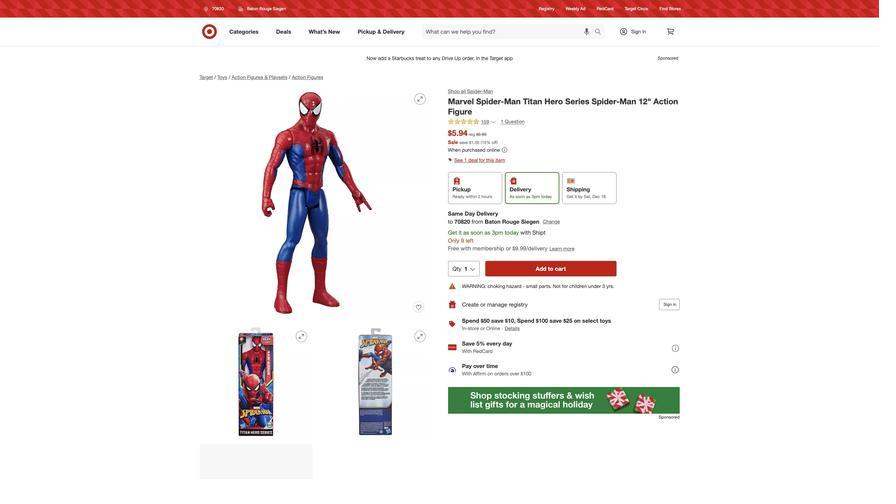 Task type: vqa. For each thing, say whether or not it's contained in the screenshot.
middle 1
yes



Task type: locate. For each thing, give the bounding box(es) containing it.
1 horizontal spatial on
[[574, 317, 581, 324]]

create or manage registry
[[462, 301, 528, 308]]

1 horizontal spatial 70820
[[455, 218, 470, 225]]

figures
[[247, 74, 263, 80], [307, 74, 324, 80]]

$10,
[[505, 317, 516, 324]]

0 vertical spatial 3pm
[[532, 194, 541, 199]]

1 vertical spatial in
[[674, 302, 677, 307]]

question
[[505, 119, 525, 124]]

pickup up ready
[[453, 186, 471, 193]]

delivery for same day delivery
[[477, 210, 499, 217]]

/ right 'playsets' at top
[[289, 74, 291, 80]]

new
[[329, 28, 340, 35]]

online
[[487, 325, 501, 331]]

baton inside dropdown button
[[247, 6, 258, 11]]

action right toys
[[232, 74, 246, 80]]

weekly ad
[[566, 6, 586, 11]]

1 vertical spatial get
[[448, 229, 457, 236]]

0 vertical spatial rouge
[[260, 6, 272, 11]]

2 vertical spatial or
[[481, 325, 485, 331]]

today up change
[[542, 194, 552, 199]]

1 horizontal spatial sign
[[664, 302, 673, 307]]

1 horizontal spatial in
[[674, 302, 677, 307]]

over up affirm
[[474, 362, 485, 370]]

or
[[506, 245, 511, 252], [481, 301, 486, 308], [481, 325, 485, 331]]

1 horizontal spatial get
[[567, 194, 574, 199]]

$25
[[564, 317, 573, 324]]

1 horizontal spatial sign in
[[664, 302, 677, 307]]

0 horizontal spatial get
[[448, 229, 457, 236]]

2 / from the left
[[229, 74, 230, 80]]

1 horizontal spatial pickup
[[453, 186, 471, 193]]

1 horizontal spatial target
[[625, 6, 637, 11]]

spend up details
[[518, 317, 535, 324]]

playsets
[[269, 74, 288, 80]]

0 vertical spatial on
[[574, 317, 581, 324]]

get left by
[[567, 194, 574, 199]]

0 horizontal spatial action
[[232, 74, 246, 80]]

details
[[505, 325, 520, 331]]

search
[[592, 29, 609, 36]]

online
[[487, 147, 500, 153]]

over
[[474, 362, 485, 370], [510, 371, 520, 377]]

0 vertical spatial delivery
[[383, 28, 405, 35]]

save left $
[[460, 140, 468, 145]]

redcard down 5%
[[474, 348, 493, 354]]

pickup right new in the top of the page
[[358, 28, 376, 35]]

2 horizontal spatial /
[[289, 74, 291, 80]]

rouge up get it as soon as 3pm today with shipt only 9 left free with membership or $9.99/delivery learn more
[[503, 218, 520, 225]]

3 / from the left
[[289, 74, 291, 80]]

3pm right as
[[532, 194, 541, 199]]

1 horizontal spatial $100
[[536, 317, 548, 324]]

with
[[462, 348, 472, 354], [462, 371, 472, 377]]

qty 1
[[453, 265, 468, 272]]

1 vertical spatial delivery
[[510, 186, 532, 193]]

1 vertical spatial 70820
[[455, 218, 470, 225]]

as
[[510, 194, 515, 199]]

)
[[497, 140, 498, 145]]

soon up left
[[471, 229, 483, 236]]

for left this
[[479, 157, 485, 163]]

0 horizontal spatial &
[[265, 74, 268, 80]]

save inside $5.94 reg $6.99 sale save $ 1.05 ( 15 % off )
[[460, 140, 468, 145]]

learn more button
[[550, 245, 575, 253]]

2 with from the top
[[462, 371, 472, 377]]

get it as soon as 3pm today with shipt only 9 left free with membership or $9.99/delivery learn more
[[448, 229, 575, 252]]

1 horizontal spatial delivery
[[477, 210, 499, 217]]

redcard link
[[597, 6, 614, 12]]

1 vertical spatial sign
[[664, 302, 673, 307]]

to inside button
[[548, 265, 554, 272]]

1 horizontal spatial figures
[[307, 74, 324, 80]]

1 / from the left
[[215, 74, 216, 80]]

get up only
[[448, 229, 457, 236]]

1
[[501, 119, 504, 124], [465, 157, 467, 163], [465, 265, 468, 272]]

to
[[448, 218, 453, 225], [548, 265, 554, 272]]

man left 12"
[[620, 96, 637, 106]]

spend $50 save $10, spend $100 save $25 on select toys link
[[462, 317, 612, 324]]

today down "from baton rouge siegen"
[[505, 229, 519, 236]]

target for target / toys / action figures & playsets / action figures
[[200, 74, 213, 80]]

target left toys link in the top of the page
[[200, 74, 213, 80]]

1 vertical spatial it
[[459, 229, 462, 236]]

day
[[465, 210, 475, 217]]

or inside spend $50 save $10, spend $100 save $25 on select toys in-store or online ∙ details
[[481, 325, 485, 331]]

1 vertical spatial with
[[461, 245, 471, 252]]

0 vertical spatial baton
[[247, 6, 258, 11]]

series
[[566, 96, 590, 106]]

hero
[[545, 96, 563, 106]]

redcard inside save 5% every day with redcard
[[474, 348, 493, 354]]

2 vertical spatial 1
[[465, 265, 468, 272]]

advertisement region
[[194, 50, 686, 67], [448, 387, 680, 414]]

0 vertical spatial it
[[575, 194, 577, 199]]

or right create
[[481, 301, 486, 308]]

0 horizontal spatial over
[[474, 362, 485, 370]]

redcard
[[597, 6, 614, 11], [474, 348, 493, 354]]

0 vertical spatial today
[[542, 194, 552, 199]]

1 vertical spatial for
[[563, 283, 568, 289]]

0 vertical spatial $100
[[536, 317, 548, 324]]

0 horizontal spatial figures
[[247, 74, 263, 80]]

0 horizontal spatial it
[[459, 229, 462, 236]]

0 horizontal spatial siegen
[[273, 6, 286, 11]]

0 vertical spatial soon
[[516, 194, 525, 199]]

1 horizontal spatial as
[[485, 229, 491, 236]]

0 horizontal spatial rouge
[[260, 6, 272, 11]]

when purchased online
[[448, 147, 500, 153]]

1 left question on the top of the page
[[501, 119, 504, 124]]

$100 right orders
[[521, 371, 532, 377]]

1 vertical spatial on
[[488, 371, 493, 377]]

redcard right ad
[[597, 6, 614, 11]]

marvel spider-man titan hero series spider-man 12&#34; action figure, 2 of 4 image
[[200, 325, 313, 438]]

soon
[[516, 194, 525, 199], [471, 229, 483, 236]]

$100 inside spend $50 save $10, spend $100 save $25 on select toys in-store or online ∙ details
[[536, 317, 548, 324]]

with down 9
[[461, 245, 471, 252]]

0 horizontal spatial $100
[[521, 371, 532, 377]]

save up online
[[492, 317, 504, 324]]

yrs.
[[607, 283, 615, 289]]

0 horizontal spatial for
[[479, 157, 485, 163]]

shop all spider-man marvel spider-man titan hero series spider-man 12" action figure
[[448, 88, 679, 116]]

0 horizontal spatial with
[[461, 245, 471, 252]]

70820
[[212, 6, 224, 11], [455, 218, 470, 225]]

man left titan
[[504, 96, 521, 106]]

&
[[378, 28, 382, 35], [265, 74, 268, 80]]

ready
[[453, 194, 465, 199]]

siegen up deals
[[273, 6, 286, 11]]

registry link
[[539, 6, 555, 12]]

rouge up deals link
[[260, 6, 272, 11]]

0 vertical spatial with
[[521, 229, 531, 236]]

3pm inside get it as soon as 3pm today with shipt only 9 left free with membership or $9.99/delivery learn more
[[492, 229, 504, 236]]

over right orders
[[510, 371, 520, 377]]

siegen up shipt
[[522, 218, 540, 225]]

0 vertical spatial siegen
[[273, 6, 286, 11]]

today inside get it as soon as 3pm today with shipt only 9 left free with membership or $9.99/delivery learn more
[[505, 229, 519, 236]]

2 horizontal spatial action
[[654, 96, 679, 106]]

hazard
[[507, 283, 522, 289]]

1 vertical spatial advertisement region
[[448, 387, 680, 414]]

on inside pay over time with affirm on orders over $100
[[488, 371, 493, 377]]

it up 9
[[459, 229, 462, 236]]

3
[[603, 283, 606, 289]]

1 horizontal spatial for
[[563, 283, 568, 289]]

0 vertical spatial sign
[[632, 28, 642, 34]]

delivery as soon as 3pm today
[[510, 186, 552, 199]]

1 vertical spatial target
[[200, 74, 213, 80]]

pickup inside pickup ready within 2 hours
[[453, 186, 471, 193]]

baton right from
[[485, 218, 501, 225]]

1 horizontal spatial over
[[510, 371, 520, 377]]

or down $50
[[481, 325, 485, 331]]

1 question
[[501, 119, 525, 124]]

with down pay
[[462, 371, 472, 377]]

it left by
[[575, 194, 577, 199]]

2 horizontal spatial delivery
[[510, 186, 532, 193]]

1 right see
[[465, 157, 467, 163]]

time
[[487, 362, 498, 370]]

within
[[466, 194, 477, 199]]

with
[[521, 229, 531, 236], [461, 245, 471, 252]]

reg
[[469, 132, 475, 137]]

on down 'time'
[[488, 371, 493, 377]]

1 horizontal spatial spend
[[518, 317, 535, 324]]

action right 12"
[[654, 96, 679, 106]]

spider- up 159
[[477, 96, 504, 106]]

1 horizontal spatial redcard
[[597, 6, 614, 11]]

action
[[232, 74, 246, 80], [292, 74, 306, 80], [654, 96, 679, 106]]

baton up the categories link
[[247, 6, 258, 11]]

more
[[564, 245, 575, 251]]

on right $25
[[574, 317, 581, 324]]

get inside get it as soon as 3pm today with shipt only 9 left free with membership or $9.99/delivery learn more
[[448, 229, 457, 236]]

0 vertical spatial pickup
[[358, 28, 376, 35]]

man right all
[[484, 88, 493, 94]]

as right as
[[527, 194, 531, 199]]

0 horizontal spatial baton
[[247, 6, 258, 11]]

as up left
[[464, 229, 469, 236]]

0 vertical spatial get
[[567, 194, 574, 199]]

as up membership
[[485, 229, 491, 236]]

day
[[503, 340, 513, 347]]

5%
[[477, 340, 485, 347]]

see
[[455, 157, 463, 163]]

(
[[481, 140, 482, 145]]

sign in button
[[660, 299, 680, 310]]

$100 left $25
[[536, 317, 548, 324]]

1 horizontal spatial 3pm
[[532, 194, 541, 199]]

1 vertical spatial to
[[548, 265, 554, 272]]

$6.99
[[476, 132, 487, 137]]

it inside get it as soon as 3pm today with shipt only 9 left free with membership or $9.99/delivery learn more
[[459, 229, 462, 236]]

3pm down "from baton rouge siegen"
[[492, 229, 504, 236]]

it inside "shipping get it by sat, dec 16"
[[575, 194, 577, 199]]

1 vertical spatial sign in
[[664, 302, 677, 307]]

cart
[[555, 265, 566, 272]]

0 horizontal spatial /
[[215, 74, 216, 80]]

1 horizontal spatial with
[[521, 229, 531, 236]]

2 figures from the left
[[307, 74, 324, 80]]

find stores link
[[660, 6, 682, 12]]

1 vertical spatial 1
[[465, 157, 467, 163]]

from baton rouge siegen
[[472, 218, 540, 225]]

what's
[[309, 28, 327, 35]]

1 vertical spatial baton
[[485, 218, 501, 225]]

action right 'playsets' at top
[[292, 74, 306, 80]]

pickup
[[358, 28, 376, 35], [453, 186, 471, 193]]

image gallery element
[[200, 88, 431, 479]]

1 right qty on the right of page
[[465, 265, 468, 272]]

all
[[461, 88, 466, 94]]

0 vertical spatial with
[[462, 348, 472, 354]]

0 horizontal spatial as
[[464, 229, 469, 236]]

with inside save 5% every day with redcard
[[462, 348, 472, 354]]

deals
[[276, 28, 291, 35]]

/ left toys
[[215, 74, 216, 80]]

1 horizontal spatial soon
[[516, 194, 525, 199]]

2 vertical spatial delivery
[[477, 210, 499, 217]]

0 horizontal spatial redcard
[[474, 348, 493, 354]]

soon right as
[[516, 194, 525, 199]]

3pm inside delivery as soon as 3pm today
[[532, 194, 541, 199]]

what's new
[[309, 28, 340, 35]]

as
[[527, 194, 531, 199], [464, 229, 469, 236], [485, 229, 491, 236]]

0 horizontal spatial 70820
[[212, 6, 224, 11]]

deal
[[469, 157, 478, 163]]

get inside "shipping get it by sat, dec 16"
[[567, 194, 574, 199]]

/ right toys
[[229, 74, 230, 80]]

What can we help you find? suggestions appear below search field
[[422, 24, 597, 39]]

or right membership
[[506, 245, 511, 252]]

pickup for &
[[358, 28, 376, 35]]

to down same
[[448, 218, 453, 225]]

sat,
[[584, 194, 592, 199]]

action inside shop all spider-man marvel spider-man titan hero series spider-man 12" action figure
[[654, 96, 679, 106]]

$9.99/delivery
[[513, 245, 548, 252]]

1 horizontal spatial it
[[575, 194, 577, 199]]

spider- right series
[[592, 96, 620, 106]]

see 1 deal for this item
[[455, 157, 505, 163]]

for right the not
[[563, 283, 568, 289]]

0 horizontal spatial spend
[[462, 317, 480, 324]]

to right add
[[548, 265, 554, 272]]

with left shipt
[[521, 229, 531, 236]]

toys
[[600, 317, 612, 324]]

in-
[[462, 325, 468, 331]]

1 with from the top
[[462, 348, 472, 354]]

with down the save
[[462, 348, 472, 354]]

save left $25
[[550, 317, 562, 324]]

siegen
[[273, 6, 286, 11], [522, 218, 540, 225]]

spend up store
[[462, 317, 480, 324]]

3pm
[[532, 194, 541, 199], [492, 229, 504, 236]]

1 horizontal spatial /
[[229, 74, 230, 80]]

pickup ready within 2 hours
[[453, 186, 492, 199]]

1 vertical spatial $100
[[521, 371, 532, 377]]

target
[[625, 6, 637, 11], [200, 74, 213, 80]]

action figures link
[[292, 74, 324, 80]]

/
[[215, 74, 216, 80], [229, 74, 230, 80], [289, 74, 291, 80]]

0 horizontal spatial save
[[460, 140, 468, 145]]

0 horizontal spatial man
[[484, 88, 493, 94]]

titan
[[523, 96, 543, 106]]

baton rouge siegen
[[247, 6, 286, 11]]

target left circle
[[625, 6, 637, 11]]

1 horizontal spatial siegen
[[522, 218, 540, 225]]

0 vertical spatial or
[[506, 245, 511, 252]]

sign
[[632, 28, 642, 34], [664, 302, 673, 307]]

2 horizontal spatial man
[[620, 96, 637, 106]]

1 horizontal spatial today
[[542, 194, 552, 199]]

0 horizontal spatial today
[[505, 229, 519, 236]]

pickup & delivery
[[358, 28, 405, 35]]

marvel spider-man titan hero series spider-man 12&#34; action figure, 3 of 4 image
[[318, 325, 431, 438]]

1 horizontal spatial to
[[548, 265, 554, 272]]

soon inside delivery as soon as 3pm today
[[516, 194, 525, 199]]

with inside pay over time with affirm on orders over $100
[[462, 371, 472, 377]]



Task type: describe. For each thing, give the bounding box(es) containing it.
70820 button
[[200, 2, 231, 15]]

store
[[468, 325, 479, 331]]

1 horizontal spatial rouge
[[503, 218, 520, 225]]

dec
[[593, 194, 600, 199]]

0 vertical spatial sign in
[[632, 28, 647, 34]]

0 vertical spatial over
[[474, 362, 485, 370]]

spider- right all
[[468, 88, 484, 94]]

affirm
[[474, 371, 486, 377]]

70820 inside 70820 dropdown button
[[212, 6, 224, 11]]

1 vertical spatial or
[[481, 301, 486, 308]]

0 vertical spatial for
[[479, 157, 485, 163]]

rouge inside dropdown button
[[260, 6, 272, 11]]

delivery for pickup & delivery
[[383, 28, 405, 35]]

warning: choking hazard - small parts. not for children under 3 yrs.
[[462, 283, 615, 289]]

0 vertical spatial 1
[[501, 119, 504, 124]]

when
[[448, 147, 461, 153]]

find
[[660, 6, 668, 11]]

9
[[461, 237, 464, 244]]

categories
[[230, 28, 259, 35]]

add to cart button
[[486, 261, 617, 277]]

from
[[472, 218, 484, 225]]

1.05
[[472, 140, 480, 145]]

under
[[589, 283, 601, 289]]

search button
[[592, 24, 609, 41]]

$100 inside pay over time with affirm on orders over $100
[[521, 371, 532, 377]]

soon inside get it as soon as 3pm today with shipt only 9 left free with membership or $9.99/delivery learn more
[[471, 229, 483, 236]]

save 5% every day with redcard
[[462, 340, 513, 354]]

stores
[[669, 6, 682, 11]]

1 spend from the left
[[462, 317, 480, 324]]

toys
[[218, 74, 227, 80]]

toys link
[[218, 74, 227, 80]]

manage
[[487, 301, 508, 308]]

as inside delivery as soon as 3pm today
[[527, 194, 531, 199]]

shop
[[448, 88, 460, 94]]

in inside button
[[674, 302, 677, 307]]

save
[[462, 340, 475, 347]]

marvel spider-man titan hero series spider-man 12&#34; action figure, 1 of 4 image
[[200, 88, 431, 320]]

target circle link
[[625, 6, 649, 12]]

parts.
[[539, 283, 552, 289]]

0 horizontal spatial sign
[[632, 28, 642, 34]]

1 vertical spatial over
[[510, 371, 520, 377]]

pay
[[462, 362, 472, 370]]

every
[[487, 340, 501, 347]]

small
[[526, 283, 538, 289]]

1 for qty 1
[[465, 265, 468, 272]]

1 horizontal spatial baton
[[485, 218, 501, 225]]

deals link
[[270, 24, 300, 39]]

by
[[579, 194, 583, 199]]

add
[[536, 265, 547, 272]]

1 horizontal spatial action
[[292, 74, 306, 80]]

0 vertical spatial advertisement region
[[194, 50, 686, 67]]

target link
[[200, 74, 213, 80]]

$5.94
[[448, 128, 468, 138]]

15
[[482, 140, 487, 145]]

0 horizontal spatial to
[[448, 218, 453, 225]]

1 horizontal spatial save
[[492, 317, 504, 324]]

this
[[487, 157, 495, 163]]

on inside spend $50 save $10, spend $100 save $25 on select toys in-store or online ∙ details
[[574, 317, 581, 324]]

weekly
[[566, 6, 580, 11]]

1 horizontal spatial man
[[504, 96, 521, 106]]

same
[[448, 210, 464, 217]]

categories link
[[224, 24, 268, 39]]

figure
[[448, 106, 473, 116]]

find stores
[[660, 6, 682, 11]]

pickup & delivery link
[[352, 24, 414, 39]]

0 vertical spatial redcard
[[597, 6, 614, 11]]

1 vertical spatial &
[[265, 74, 268, 80]]

$5.94 reg $6.99 sale save $ 1.05 ( 15 % off )
[[448, 128, 498, 145]]

-
[[523, 283, 525, 289]]

registry
[[509, 301, 528, 308]]

weekly ad link
[[566, 6, 586, 12]]

sign in inside button
[[664, 302, 677, 307]]

learn
[[550, 245, 562, 251]]

baton rouge siegen button
[[234, 2, 291, 15]]

2 horizontal spatial save
[[550, 317, 562, 324]]

1 for see 1 deal for this item
[[465, 157, 467, 163]]

delivery inside delivery as soon as 3pm today
[[510, 186, 532, 193]]

membership
[[473, 245, 505, 252]]

ad
[[581, 6, 586, 11]]

1 question link
[[498, 118, 525, 126]]

siegen inside baton rouge siegen dropdown button
[[273, 6, 286, 11]]

circle
[[638, 6, 649, 11]]

0 horizontal spatial in
[[643, 28, 647, 34]]

not
[[553, 283, 561, 289]]

shipping get it by sat, dec 16
[[567, 186, 606, 199]]

159 link
[[448, 118, 497, 126]]

details button
[[505, 324, 520, 332]]

purchased
[[462, 147, 486, 153]]

hours
[[482, 194, 492, 199]]

sign inside button
[[664, 302, 673, 307]]

shipt
[[533, 229, 546, 236]]

2
[[478, 194, 481, 199]]

choking
[[488, 283, 505, 289]]

create
[[462, 301, 479, 308]]

action figures & playsets link
[[232, 74, 288, 80]]

to 70820
[[448, 218, 470, 225]]

change button
[[543, 218, 561, 226]]

marvel
[[448, 96, 474, 106]]

1 vertical spatial siegen
[[522, 218, 540, 225]]

1 horizontal spatial &
[[378, 28, 382, 35]]

%
[[487, 140, 491, 145]]

159
[[481, 119, 490, 125]]

target for target circle
[[625, 6, 637, 11]]

$
[[470, 140, 472, 145]]

item
[[496, 157, 505, 163]]

select
[[583, 317, 599, 324]]

pickup for ready
[[453, 186, 471, 193]]

add to cart
[[536, 265, 566, 272]]

1 figures from the left
[[247, 74, 263, 80]]

warning:
[[462, 283, 487, 289]]

today inside delivery as soon as 3pm today
[[542, 194, 552, 199]]

or inside get it as soon as 3pm today with shipt only 9 left free with membership or $9.99/delivery learn more
[[506, 245, 511, 252]]

2 spend from the left
[[518, 317, 535, 324]]

free
[[448, 245, 459, 252]]



